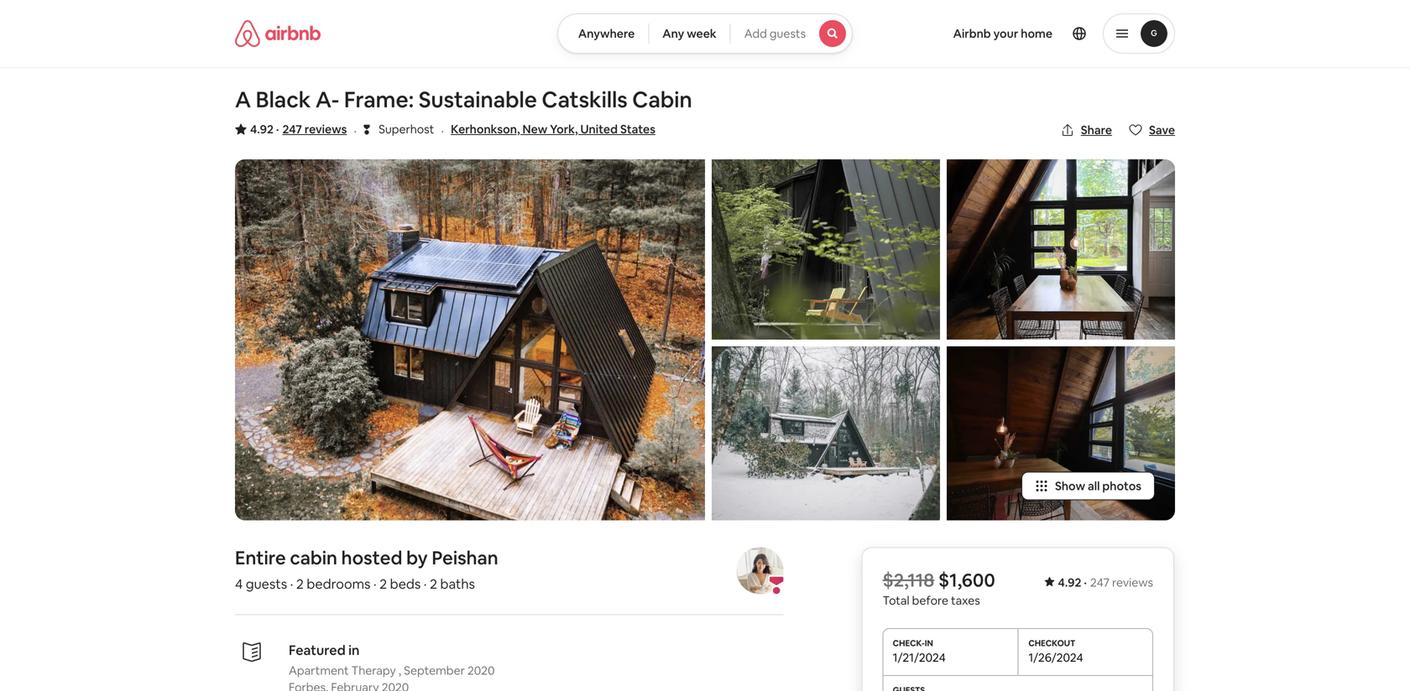 Task type: describe. For each thing, give the bounding box(es) containing it.
by peishan
[[407, 547, 498, 570]]

all
[[1088, 479, 1100, 494]]

any week
[[663, 26, 717, 41]]

0 vertical spatial reviews
[[305, 122, 347, 137]]

a black a- frame: sustainable catskills cabin
[[235, 86, 693, 114]]

add
[[745, 26, 767, 41]]

beds
[[390, 576, 421, 593]]

󰀃
[[364, 121, 370, 137]]

2020
[[468, 664, 495, 679]]

guests inside button
[[770, 26, 806, 41]]

,
[[399, 664, 401, 679]]

any
[[663, 26, 685, 41]]

a black a- frame: sustainable catskills cabin image 5 image
[[947, 347, 1176, 521]]

1 horizontal spatial 4.92
[[1058, 576, 1082, 591]]

airbnb your home
[[954, 26, 1053, 41]]

hosted
[[341, 547, 403, 570]]

$1,600
[[939, 569, 996, 593]]

fall time image
[[235, 160, 705, 521]]

1 horizontal spatial reviews
[[1113, 576, 1154, 591]]

superhost
[[379, 122, 434, 137]]

winter image
[[712, 347, 940, 521]]

4
[[235, 576, 243, 593]]

1/26/2024
[[1029, 651, 1084, 666]]

a black a- frame: sustainable catskills cabin image 4 image
[[947, 160, 1176, 340]]

3 2 from the left
[[430, 576, 438, 593]]

kerhonkson, new york, united states button
[[451, 119, 656, 139]]

a
[[235, 86, 251, 114]]

states
[[620, 122, 656, 137]]

247 reviews button
[[283, 121, 347, 138]]

new
[[523, 122, 548, 137]]

york,
[[550, 122, 578, 137]]

baths
[[440, 576, 475, 593]]

september
[[404, 664, 465, 679]]

anywhere button
[[557, 13, 649, 54]]

airbnb
[[954, 26, 991, 41]]

cabin
[[290, 547, 338, 570]]

$2,118
[[883, 569, 935, 593]]

anywhere
[[578, 26, 635, 41]]

share button
[[1054, 116, 1119, 144]]

1 2 from the left
[[296, 576, 304, 593]]

featured in apartment therapy , september 2020
[[289, 642, 495, 679]]

show all photos button
[[1022, 472, 1155, 501]]

1 vertical spatial 4.92 · 247 reviews
[[1058, 576, 1154, 591]]

home
[[1021, 26, 1053, 41]]

· inside · kerhonkson, new york, united states
[[441, 122, 444, 139]]

add guests
[[745, 26, 806, 41]]

photos
[[1103, 479, 1142, 494]]

save button
[[1123, 116, 1182, 144]]

kerhonkson,
[[451, 122, 520, 137]]



Task type: locate. For each thing, give the bounding box(es) containing it.
0 horizontal spatial 2
[[296, 576, 304, 593]]

airbnb your home link
[[944, 16, 1063, 51]]

in
[[349, 642, 360, 659]]

4.92
[[250, 122, 274, 137], [1058, 576, 1082, 591]]

guests inside entire cabin hosted by peishan 4 guests · 2 bedrooms · 2 beds · 2 baths
[[246, 576, 287, 593]]

save
[[1150, 123, 1176, 138]]

taxes
[[951, 594, 981, 609]]

1 vertical spatial 247
[[1091, 576, 1110, 591]]

week
[[687, 26, 717, 41]]

0 horizontal spatial guests
[[246, 576, 287, 593]]

0 horizontal spatial 4.92 · 247 reviews
[[250, 122, 347, 137]]

2 horizontal spatial 2
[[430, 576, 438, 593]]

entire
[[235, 547, 286, 570]]

any week button
[[648, 13, 731, 54]]

united
[[581, 122, 618, 137]]

0 vertical spatial guests
[[770, 26, 806, 41]]

247
[[283, 122, 302, 137], [1091, 576, 1110, 591]]

0 horizontal spatial 247
[[283, 122, 302, 137]]

add guests button
[[730, 13, 853, 54]]

1 horizontal spatial 247
[[1091, 576, 1110, 591]]

cabin
[[633, 86, 693, 114]]

1 horizontal spatial guests
[[770, 26, 806, 41]]

0 vertical spatial 247
[[283, 122, 302, 137]]

0 horizontal spatial 4.92
[[250, 122, 274, 137]]

1 vertical spatial 4.92
[[1058, 576, 1082, 591]]

1/21/2024
[[893, 651, 946, 666]]

featured
[[289, 642, 346, 659]]

black
[[256, 86, 311, 114]]

apartment
[[289, 664, 349, 679]]

bedrooms
[[307, 576, 371, 593]]

2 down cabin
[[296, 576, 304, 593]]

1 vertical spatial reviews
[[1113, 576, 1154, 591]]

catskills
[[542, 86, 628, 114]]

profile element
[[873, 0, 1176, 67]]

total
[[883, 594, 910, 609]]

guests down entire in the left of the page
[[246, 576, 287, 593]]

4.92 · 247 reviews
[[250, 122, 347, 137], [1058, 576, 1154, 591]]

2
[[296, 576, 304, 593], [380, 576, 387, 593], [430, 576, 438, 593]]

a-
[[316, 86, 340, 114]]

show all photos
[[1055, 479, 1142, 494]]

a black a- frame: sustainable catskills cabin image 2 image
[[712, 160, 940, 340]]

$2,118 $1,600 total before taxes
[[883, 569, 996, 609]]

4.92 down a
[[250, 122, 274, 137]]

frame:
[[344, 86, 414, 114]]

4.92 up 1/26/2024
[[1058, 576, 1082, 591]]

entire cabin hosted by peishan 4 guests · 2 bedrooms · 2 beds · 2 baths
[[235, 547, 498, 593]]

before
[[912, 594, 949, 609]]

your
[[994, 26, 1019, 41]]

·
[[276, 122, 279, 137], [354, 122, 357, 139], [441, 122, 444, 139], [1084, 576, 1087, 591], [290, 576, 293, 593], [374, 576, 377, 593], [424, 576, 427, 593]]

2 left baths
[[430, 576, 438, 593]]

0 horizontal spatial reviews
[[305, 122, 347, 137]]

therapy
[[352, 664, 396, 679]]

· kerhonkson, new york, united states
[[441, 122, 656, 139]]

peishan is a superhost. learn more about peishan. image
[[737, 548, 784, 595], [737, 548, 784, 595]]

1 vertical spatial guests
[[246, 576, 287, 593]]

None search field
[[557, 13, 853, 54]]

2 left beds
[[380, 576, 387, 593]]

none search field containing anywhere
[[557, 13, 853, 54]]

share
[[1081, 123, 1113, 138]]

1 horizontal spatial 4.92 · 247 reviews
[[1058, 576, 1154, 591]]

0 vertical spatial 4.92
[[250, 122, 274, 137]]

guests
[[770, 26, 806, 41], [246, 576, 287, 593]]

0 vertical spatial 4.92 · 247 reviews
[[250, 122, 347, 137]]

sustainable
[[419, 86, 537, 114]]

show
[[1055, 479, 1086, 494]]

reviews
[[305, 122, 347, 137], [1113, 576, 1154, 591]]

guests right add
[[770, 26, 806, 41]]

2 2 from the left
[[380, 576, 387, 593]]

1 horizontal spatial 2
[[380, 576, 387, 593]]



Task type: vqa. For each thing, say whether or not it's contained in the screenshot.
MAXIMUM inside the The 'House Rules' "dialog"
no



